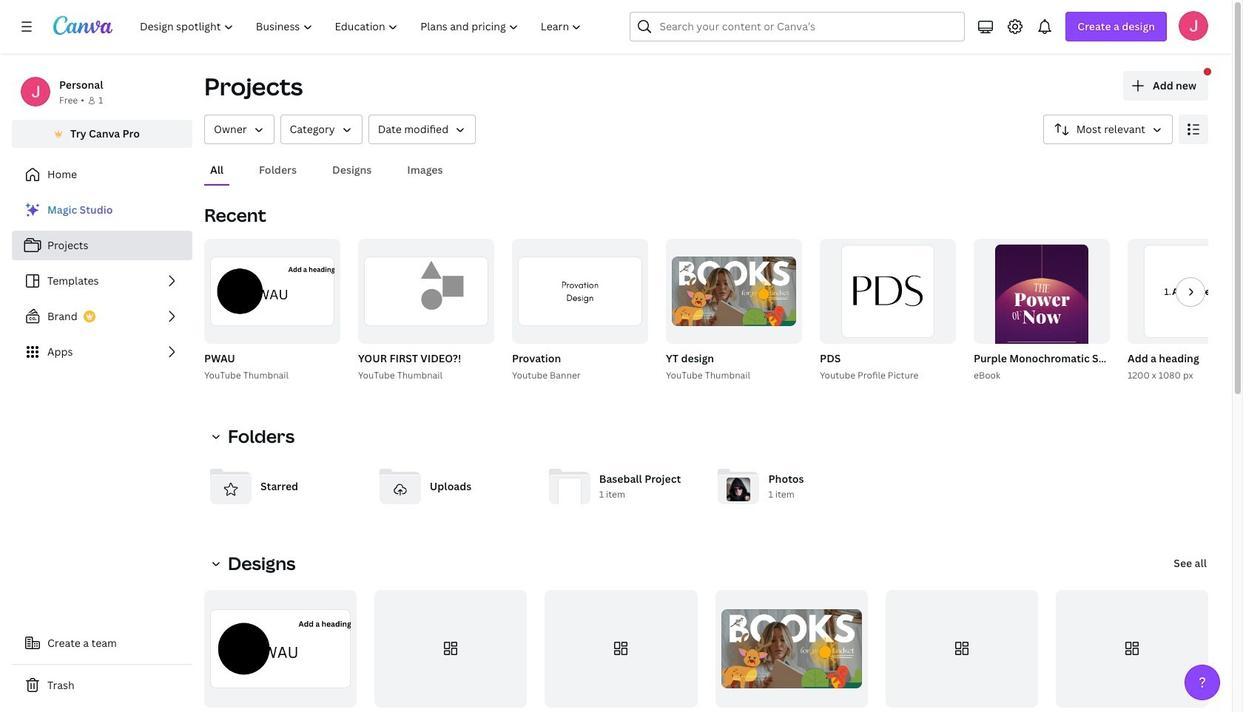 Task type: describe. For each thing, give the bounding box(es) containing it.
top level navigation element
[[130, 12, 594, 41]]

Sort by button
[[1043, 115, 1173, 144]]

Search search field
[[660, 13, 936, 41]]

james peterson image
[[1179, 11, 1208, 41]]



Task type: locate. For each thing, give the bounding box(es) containing it.
None search field
[[630, 12, 965, 41]]

group
[[201, 239, 340, 383], [204, 239, 340, 344], [355, 239, 494, 383], [358, 239, 494, 344], [509, 239, 648, 383], [512, 239, 648, 344], [663, 239, 802, 383], [666, 239, 802, 344], [817, 239, 956, 383], [820, 239, 956, 344], [971, 239, 1199, 394], [974, 239, 1110, 394], [1125, 239, 1243, 383], [1128, 239, 1243, 344], [204, 590, 357, 713], [204, 590, 357, 708], [375, 590, 527, 713], [375, 590, 527, 708], [545, 590, 697, 713], [545, 590, 697, 708], [715, 590, 868, 713], [715, 590, 868, 708], [885, 590, 1038, 713], [885, 590, 1038, 708], [1056, 590, 1208, 713], [1056, 590, 1208, 708]]

Owner button
[[204, 115, 274, 144]]

Date modified button
[[368, 115, 476, 144]]

Category button
[[280, 115, 362, 144]]

list
[[12, 195, 192, 367]]



